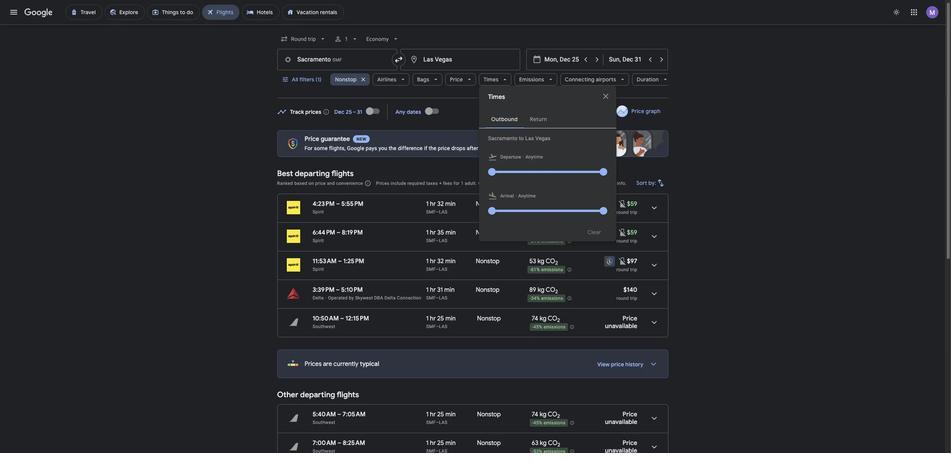 Task type: vqa. For each thing, say whether or not it's contained in the screenshot.
"$59" to the bottom
yes



Task type: describe. For each thing, give the bounding box(es) containing it.
flight details. leaves sacramento international airport at 4:23 pm on monday, december 25 and arrives at harry reid international airport at 5:55 pm on monday, december 25. image
[[645, 199, 664, 217]]

2 inside 89 kg co 2
[[556, 289, 558, 295]]

nonstop for 5:10 pm
[[476, 286, 500, 294]]

none text field inside search field
[[277, 49, 397, 70]]

62 kg co 2
[[530, 200, 558, 209]]

min for 7:05 am
[[446, 411, 456, 418]]

track prices
[[290, 108, 321, 115]]

2 for 1:25 pm
[[555, 260, 558, 266]]

price unavailable for 7:05 am
[[605, 411, 638, 426]]

- for 12:15 pm
[[532, 324, 534, 330]]

passenger
[[569, 181, 592, 186]]

3 price unavailable from the top
[[605, 439, 638, 453]]

flight details. leaves sacramento international airport at 10:50 am on monday, december 25 and arrives at harry reid international airport at 12:15 pm on monday, december 25. image
[[645, 313, 664, 332]]

assistance
[[593, 181, 616, 186]]

53
[[530, 258, 536, 265]]

nonstop flight. element for 7:05 am
[[477, 411, 501, 420]]

Arrival time: 8:25 AM. text field
[[343, 439, 365, 447]]

duration
[[637, 76, 659, 83]]

las for 12:15 pm
[[439, 324, 448, 329]]

anytime for departure
[[526, 154, 543, 160]]

Departure time: 3:39 PM. text field
[[313, 286, 335, 294]]

leaves sacramento international airport at 3:39 pm on monday, december 25 and arrives at harry reid international airport at 5:10 pm on monday, december 25. element
[[313, 286, 363, 294]]

-61% emissions button
[[527, 229, 572, 245]]

emissions button
[[515, 70, 557, 89]]

$140
[[624, 286, 638, 294]]

1 the from the left
[[389, 145, 397, 151]]

– inside 11:53 am – 1:25 pm spirit
[[338, 258, 342, 265]]

total duration 1 hr 25 min. element for 12:15 pm
[[426, 315, 477, 324]]

3 total duration 1 hr 25 min. element from the top
[[426, 439, 477, 448]]

if
[[424, 145, 427, 151]]

– inside 5:40 am – 7:05 am southwest
[[338, 411, 341, 418]]

vegas
[[536, 135, 551, 141]]

5:40 am
[[313, 411, 336, 418]]

best departing flights
[[277, 169, 354, 178]]

89 kg co 2
[[530, 286, 558, 295]]

Departure time: 10:50 AM. text field
[[313, 315, 339, 323]]

63 kg co 2
[[532, 439, 561, 448]]

1 for 7:05 am
[[426, 411, 429, 418]]

1 hr 25 min
[[426, 439, 456, 447]]

1 hr 32 min smf – las for 5:55 pm
[[426, 200, 456, 215]]

trip for 1:25 pm
[[630, 267, 638, 272]]

– inside 6:44 pm – 8:19 pm spirit
[[337, 229, 341, 237]]

1 for 5:10 pm
[[426, 286, 429, 294]]

round for 5:55 pm
[[617, 210, 629, 215]]

connecting airports
[[565, 76, 616, 83]]

emissions down 89 kg co 2
[[541, 296, 563, 301]]

filters
[[299, 76, 314, 83]]

dates
[[407, 108, 421, 115]]

smf for 12:15 pm
[[426, 324, 436, 329]]

New feature text field
[[353, 135, 370, 143]]

unavailable for 7:05 am
[[605, 418, 638, 426]]

nonstop flight. element for 8:19 pm
[[476, 229, 500, 238]]

sacramento
[[488, 135, 518, 141]]

-54% emissions
[[530, 210, 563, 215]]

25 – 31
[[346, 108, 362, 115]]

all filters (1)
[[292, 76, 321, 83]]

3:39 pm – 5:10 pm
[[313, 286, 363, 294]]

nonstop button
[[331, 70, 370, 89]]

4:23 pm – 5:55 pm spirit
[[313, 200, 364, 215]]

- for 1:25 pm
[[530, 267, 531, 273]]

trip for 5:55 pm
[[630, 210, 638, 215]]

all filters (1) button
[[277, 70, 328, 89]]

hr for 5:10 pm
[[430, 286, 436, 294]]

required
[[408, 181, 425, 186]]

smf for 5:10 pm
[[426, 295, 436, 301]]

nonstop flight. element for 1:25 pm
[[476, 258, 500, 266]]

45% for 7:05 am
[[534, 420, 543, 426]]

price guarantee
[[305, 135, 350, 143]]

59 us dollars text field for 1 hr 32 min
[[627, 200, 638, 208]]

7:05 am
[[343, 411, 366, 418]]

based
[[294, 181, 307, 186]]

bags
[[417, 76, 429, 83]]

dec 25 – 31
[[334, 108, 362, 115]]

main content containing best departing flights
[[277, 102, 669, 453]]

ranked based on price and convenience
[[277, 181, 363, 186]]

kg inside 63 kg co 2
[[540, 439, 547, 447]]

12:15 pm
[[346, 315, 369, 323]]

round trip for 53
[[617, 267, 638, 272]]

Arrival time: 1:25 PM. text field
[[343, 258, 364, 265]]

7 hr from the top
[[430, 439, 436, 447]]

guarantee
[[321, 135, 350, 143]]

operated by skywest dba delta connection
[[328, 295, 421, 301]]

-34% emissions
[[530, 296, 563, 301]]

view price history
[[598, 361, 644, 368]]

smf for 5:55 pm
[[426, 209, 436, 215]]

connection
[[397, 295, 421, 301]]

1 for 1:25 pm
[[426, 258, 429, 265]]

skywest
[[355, 295, 373, 301]]

Departure time: 5:40 AM. text field
[[313, 411, 336, 418]]

- inside -61% emissions popup button
[[530, 239, 531, 244]]

Return text field
[[609, 49, 644, 70]]

prices for prices include required taxes + fees for 1 adult.
[[376, 181, 390, 186]]

min for 5:10 pm
[[445, 286, 455, 294]]

other
[[277, 390, 298, 400]]

$140 round trip
[[617, 286, 638, 301]]

sort
[[637, 180, 647, 186]]

graph
[[646, 108, 661, 115]]

Departure time: 7:00 AM. text field
[[313, 439, 336, 447]]

prices
[[306, 108, 321, 115]]

dec
[[334, 108, 345, 115]]

97 US dollars text field
[[627, 258, 638, 265]]

$59 for 1 hr 35 min
[[627, 229, 638, 237]]

round for 8:19 pm
[[617, 238, 629, 244]]

7:00 am
[[313, 439, 336, 447]]

34%
[[531, 296, 540, 301]]

hr for 5:55 pm
[[430, 200, 436, 208]]

round inside $140 round trip
[[617, 296, 629, 301]]

find the best price region
[[277, 102, 669, 124]]

1 hr 25 min smf – las for 7:05 am
[[426, 411, 456, 425]]

Departure time: 6:44 PM. text field
[[313, 229, 335, 237]]

learn more about ranking image
[[365, 180, 372, 187]]

southwest for 5:40 am
[[313, 420, 335, 425]]

are
[[323, 360, 332, 368]]

– inside 1 hr 31 min smf – las
[[436, 295, 439, 301]]

unavailable for 12:15 pm
[[605, 323, 638, 330]]

drops
[[452, 145, 466, 151]]

smf for 1:25 pm
[[426, 267, 436, 272]]

nonstop flight. element for 5:55 pm
[[476, 200, 500, 209]]

25 for 12:15 pm
[[437, 315, 444, 323]]

Arrival time: 5:55 PM. text field
[[341, 200, 364, 208]]

2 the from the left
[[429, 145, 437, 151]]

2 for 5:55 pm
[[555, 203, 558, 209]]

3 25 from the top
[[437, 439, 444, 447]]

departure
[[501, 154, 521, 160]]

airlines button
[[373, 70, 410, 89]]

total duration 1 hr 32 min. element for 62
[[426, 200, 476, 209]]

3 unavailable from the top
[[605, 447, 638, 453]]

leaves sacramento international airport at 4:23 pm on monday, december 25 and arrives at harry reid international airport at 5:55 pm on monday, december 25. element
[[313, 200, 364, 208]]

price unavailable for 12:15 pm
[[605, 315, 638, 330]]

5:55 pm
[[341, 200, 364, 208]]

45% for 12:15 pm
[[534, 324, 543, 330]]

round trip for 62
[[617, 210, 638, 215]]

– up '1 hr 25 min'
[[436, 420, 439, 425]]

airlines
[[377, 76, 397, 83]]

on
[[309, 181, 314, 186]]

53 kg co 2
[[530, 258, 558, 266]]

min for 1:25 pm
[[445, 258, 456, 265]]

las for 1:25 pm
[[439, 267, 448, 272]]

duration button
[[632, 70, 672, 89]]

1 button
[[331, 30, 362, 48]]

total duration 1 hr 25 min. element for 7:05 am
[[426, 411, 477, 420]]

smf for 8:19 pm
[[426, 238, 436, 243]]

-45% emissions for 12:15 pm
[[532, 324, 566, 330]]

62
[[530, 200, 536, 208]]

2 horizontal spatial price
[[611, 361, 624, 368]]

-61% emissions inside popup button
[[530, 239, 563, 244]]

kg for 5:55 pm
[[538, 200, 544, 208]]

airports
[[596, 76, 616, 83]]

74 kg co 2 for 7:05 am
[[532, 411, 560, 420]]

las for 5:10 pm
[[439, 295, 448, 301]]

optional
[[478, 181, 496, 186]]

Arrival time: 8:19 PM. text field
[[342, 229, 363, 237]]

price graph
[[632, 108, 661, 115]]

-45% emissions for 7:05 am
[[532, 420, 566, 426]]

nonstop for 8:25 am
[[477, 439, 501, 447]]

passenger assistance
[[569, 181, 616, 186]]

140 US dollars text field
[[624, 286, 638, 294]]

– up the operated
[[336, 286, 340, 294]]

nonstop for 8:19 pm
[[476, 229, 500, 237]]

smf for 7:05 am
[[426, 420, 436, 425]]

difference
[[398, 145, 423, 151]]

charges
[[498, 181, 515, 186]]

price left flight details. leaves sacramento international airport at 10:50 am on monday, december 25 and arrives at harry reid international airport at 12:15 pm on monday, december 25. image
[[623, 315, 638, 323]]

74 kg co 2 for 12:15 pm
[[532, 315, 560, 324]]

price inside button
[[632, 108, 645, 115]]

this price for this flight doesn't include overhead bin access. if you need a carry-on bag, use the bags filter to update prices. image for $59
[[618, 228, 627, 237]]

bags button
[[413, 70, 442, 89]]

leaves sacramento international airport at 11:53 am on monday, december 25 and arrives at harry reid international airport at 1:25 pm on monday, december 25. element
[[313, 258, 364, 265]]

trip for 8:19 pm
[[630, 238, 638, 244]]

any
[[396, 108, 406, 115]]



Task type: locate. For each thing, give the bounding box(es) containing it.
min for 8:19 pm
[[446, 229, 456, 237]]

None text field
[[277, 49, 397, 70]]

smf up '1 hr 25 min'
[[426, 420, 436, 425]]

Arrival time: 7:05 AM. text field
[[343, 411, 366, 418]]

1 vertical spatial 59 us dollars text field
[[627, 229, 638, 237]]

prices include required taxes + fees for 1 adult.
[[376, 181, 477, 186]]

1 25 from the top
[[437, 315, 444, 323]]

- down 62
[[530, 210, 531, 215]]

swap origin and destination. image
[[394, 55, 403, 64]]

0 horizontal spatial delta
[[313, 295, 324, 301]]

-45% emissions down -34% emissions
[[532, 324, 566, 330]]

Arrival time: 5:10 PM. text field
[[341, 286, 363, 294]]

smf up 1 hr 35 min smf – las
[[426, 209, 436, 215]]

1 45% from the top
[[534, 324, 543, 330]]

2 up -34% emissions
[[556, 289, 558, 295]]

2 25 from the top
[[437, 411, 444, 418]]

- down 53
[[530, 267, 531, 273]]

total duration 1 hr 32 min. element
[[426, 200, 476, 209], [426, 258, 476, 266]]

delta right dba at the left bottom of page
[[385, 295, 396, 301]]

0 vertical spatial spirit
[[313, 209, 324, 215]]

emissions
[[541, 210, 563, 215], [541, 239, 563, 244], [541, 267, 563, 273], [541, 296, 563, 301], [544, 324, 566, 330], [544, 420, 566, 426]]

1 trip from the top
[[630, 210, 638, 215]]

0 vertical spatial unavailable
[[605, 323, 638, 330]]

1 hr 25 min smf – las up '1 hr 25 min'
[[426, 411, 456, 425]]

delta down 3:39 pm text box
[[313, 295, 324, 301]]

smf down 1 hr 31 min smf – las
[[426, 324, 436, 329]]

2 vertical spatial total duration 1 hr 25 min. element
[[426, 439, 477, 448]]

for
[[305, 145, 313, 151]]

2 southwest from the top
[[313, 420, 335, 425]]

by:
[[649, 180, 656, 186]]

2 inside 62 kg co 2
[[555, 203, 558, 209]]

0 vertical spatial total duration 1 hr 32 min. element
[[426, 200, 476, 209]]

4 smf from the top
[[426, 295, 436, 301]]

- up 63
[[532, 420, 534, 426]]

price button
[[446, 70, 476, 89]]

1 delta from the left
[[313, 295, 324, 301]]

none search field containing times
[[277, 30, 672, 242]]

1 vertical spatial 1 hr 32 min smf – las
[[426, 258, 456, 272]]

anytime for arrival
[[518, 193, 536, 199]]

nonstop for 7:05 am
[[477, 411, 501, 418]]

3 round from the top
[[617, 267, 629, 272]]

3:39 pm
[[313, 286, 335, 294]]

co inside 62 kg co 2
[[546, 200, 555, 208]]

total duration 1 hr 35 min. element
[[426, 229, 476, 238]]

1 for 8:19 pm
[[426, 229, 429, 237]]

prices are currently typical
[[305, 360, 379, 368]]

round trip up "$97"
[[617, 238, 638, 244]]

leaves sacramento international airport at 10:50 am on monday, december 25 and arrives at harry reid international airport at 12:15 pm on monday, december 25. element
[[313, 315, 369, 323]]

las for 8:19 pm
[[439, 238, 448, 243]]

round down $97 text field
[[617, 267, 629, 272]]

co right 53
[[546, 258, 555, 265]]

0 vertical spatial anytime
[[526, 154, 543, 160]]

some
[[314, 145, 328, 151]]

2 32 from the top
[[437, 258, 444, 265]]

kg inside 89 kg co 2
[[538, 286, 545, 294]]

round down this price for this flight doesn't include overhead bin access. if you need a carry-on bag, use the bags filter to update prices. icon at the top right of page
[[617, 210, 629, 215]]

1 vertical spatial this price for this flight doesn't include overhead bin access. if you need a carry-on bag, use the bags filter to update prices. image
[[618, 257, 627, 266]]

2 spirit from the top
[[313, 238, 324, 243]]

None field
[[277, 32, 330, 46], [363, 32, 403, 46], [277, 32, 330, 46], [363, 32, 403, 46]]

35
[[437, 229, 444, 237]]

1 southwest from the top
[[313, 324, 335, 329]]

taxes
[[426, 181, 438, 186]]

smf up 1 hr 31 min smf – las
[[426, 267, 436, 272]]

las down 1 hr 31 min smf – las
[[439, 324, 448, 329]]

learn more about tracked prices image
[[323, 108, 330, 115]]

0 vertical spatial 74 kg co 2
[[532, 315, 560, 324]]

0 vertical spatial this price for this flight doesn't include overhead bin access. if you need a carry-on bag, use the bags filter to update prices. image
[[618, 228, 627, 237]]

2 59 us dollars text field from the top
[[627, 229, 638, 237]]

times right price popup button
[[484, 76, 499, 83]]

times down times popup button
[[488, 93, 505, 101]]

7:00 am – 8:25 am
[[313, 439, 365, 447]]

round
[[617, 210, 629, 215], [617, 238, 629, 244], [617, 267, 629, 272], [617, 296, 629, 301]]

currently
[[334, 360, 359, 368]]

1 you from the left
[[379, 145, 387, 151]]

round for 1:25 pm
[[617, 267, 629, 272]]

co up 63 kg co 2
[[548, 411, 558, 418]]

0 horizontal spatial price
[[315, 181, 326, 186]]

and
[[327, 181, 335, 186], [516, 181, 524, 186]]

las for 5:55 pm
[[439, 209, 448, 215]]

kg right 63
[[540, 439, 547, 447]]

-
[[530, 210, 531, 215], [530, 239, 531, 244], [530, 267, 531, 273], [530, 296, 531, 301], [532, 324, 534, 330], [532, 420, 534, 426]]

1 vertical spatial price unavailable
[[605, 411, 638, 426]]

min inside 1 hr 31 min smf – las
[[445, 286, 455, 294]]

price
[[438, 145, 450, 151], [315, 181, 326, 186], [611, 361, 624, 368]]

0 vertical spatial prices
[[376, 181, 390, 186]]

1 vertical spatial 74 kg co 2
[[532, 411, 560, 420]]

spirit for 11:53 am
[[313, 267, 324, 272]]

pays
[[366, 145, 377, 151]]

1 hr 35 min smf – las
[[426, 229, 456, 243]]

0 vertical spatial price
[[438, 145, 450, 151]]

59 us dollars text field left flight details. leaves sacramento international airport at 4:23 pm on monday, december 25 and arrives at harry reid international airport at 5:55 pm on monday, december 25. icon
[[627, 200, 638, 208]]

price inside popup button
[[450, 76, 463, 83]]

round up "$97"
[[617, 238, 629, 244]]

1 vertical spatial anytime
[[518, 193, 536, 199]]

2 down -34% emissions
[[558, 317, 560, 324]]

main content
[[277, 102, 669, 453]]

1 vertical spatial 32
[[437, 258, 444, 265]]

and down best departing flights
[[327, 181, 335, 186]]

– up 35
[[436, 209, 439, 215]]

Departure time: 11:53 AM. text field
[[313, 258, 337, 265]]

typical
[[360, 360, 379, 368]]

5 las from the top
[[439, 324, 448, 329]]

view price history image
[[644, 355, 663, 373]]

1:25 pm
[[343, 258, 364, 265]]

- down 89
[[530, 296, 531, 301]]

flights up the 7:05 am
[[337, 390, 359, 400]]

trip down $140
[[630, 296, 638, 301]]

0 vertical spatial price unavailable
[[605, 315, 638, 330]]

operated
[[328, 295, 348, 301]]

you right after
[[480, 145, 489, 151]]

connecting
[[565, 76, 595, 83]]

optional charges and
[[478, 181, 525, 186]]

southwest inside 10:50 am – 12:15 pm southwest
[[313, 324, 335, 329]]

min for 5:55 pm
[[445, 200, 456, 208]]

this price for this flight doesn't include overhead bin access. if you need a carry-on bag, use the bags filter to update prices. image down this price for this flight doesn't include overhead bin access. if you need a carry-on bag, use the bags filter to update prices. icon at the top right of page
[[618, 228, 627, 237]]

smf inside 1 hr 31 min smf – las
[[426, 295, 436, 301]]

kg inside 53 kg co 2
[[538, 258, 545, 265]]

2 61% from the top
[[531, 267, 540, 273]]

emissions
[[519, 76, 544, 83]]

74 for 12:15 pm
[[532, 315, 538, 323]]

2 for 7:05 am
[[558, 413, 560, 420]]

0 vertical spatial -45% emissions
[[532, 324, 566, 330]]

flight details. leaves sacramento international airport at 5:40 am on monday, december 25 and arrives at harry reid international airport at 7:05 am on monday, december 25. image
[[645, 409, 664, 428]]

Departure text field
[[545, 49, 580, 70]]

1 horizontal spatial prices
[[376, 181, 390, 186]]

1 hr from the top
[[430, 200, 436, 208]]

0 vertical spatial $59
[[627, 200, 638, 208]]

emissions for 5:55 pm
[[541, 210, 563, 215]]

Arrival time: 12:15 PM. text field
[[346, 315, 369, 323]]

2 and from the left
[[516, 181, 524, 186]]

price left flight details. leaves sacramento international airport at 7:00 am on monday, december 25 and arrives at harry reid international airport at 8:25 am on monday, december 25. image
[[623, 439, 638, 447]]

2 delta from the left
[[385, 295, 396, 301]]

1 vertical spatial -45% emissions
[[532, 420, 566, 426]]

32 for 5:55 pm
[[437, 200, 444, 208]]

$97
[[627, 258, 638, 265]]

1 74 kg co 2 from the top
[[532, 315, 560, 324]]

32 down +
[[437, 200, 444, 208]]

kg for 7:05 am
[[540, 411, 547, 418]]

view
[[598, 361, 610, 368]]

2 1 hr 32 min smf – las from the top
[[426, 258, 456, 272]]

2 1 hr 25 min smf – las from the top
[[426, 411, 456, 425]]

sort by:
[[637, 180, 656, 186]]

4 round from the top
[[617, 296, 629, 301]]

close dialog image
[[601, 92, 611, 101]]

1 price unavailable from the top
[[605, 315, 638, 330]]

0 vertical spatial 74
[[532, 315, 538, 323]]

flight details. leaves sacramento international airport at 7:00 am on monday, december 25 and arrives at harry reid international airport at 8:25 am on monday, december 25. image
[[645, 438, 664, 453]]

after
[[467, 145, 478, 151]]

any dates
[[396, 108, 421, 115]]

89
[[530, 286, 536, 294]]

total duration 1 hr 32 min. element down 1 hr 35 min smf – las
[[426, 258, 476, 266]]

– down 1 hr 31 min smf – las
[[436, 324, 439, 329]]

prices right learn more about ranking image
[[376, 181, 390, 186]]

emissions inside popup button
[[541, 239, 563, 244]]

1 vertical spatial 61%
[[531, 267, 540, 273]]

54%
[[531, 210, 540, 215]]

2 round from the top
[[617, 238, 629, 244]]

1 vertical spatial spirit
[[313, 238, 324, 243]]

leaves sacramento international airport at 7:00 am on monday, december 25 and arrives at harry reid international airport at 8:25 am on monday, december 25. element
[[313, 439, 365, 447]]

to
[[519, 135, 524, 141]]

– inside 1 hr 35 min smf – las
[[436, 238, 439, 243]]

– down 35
[[436, 238, 439, 243]]

2 vertical spatial price unavailable
[[605, 439, 638, 453]]

2
[[555, 203, 558, 209], [555, 260, 558, 266], [556, 289, 558, 295], [558, 317, 560, 324], [558, 413, 560, 420], [558, 442, 561, 448]]

total duration 1 hr 32 min. element down fees
[[426, 200, 476, 209]]

2 $59 from the top
[[627, 229, 638, 237]]

nonstop flight. element for 12:15 pm
[[477, 315, 501, 324]]

2 vertical spatial 25
[[437, 439, 444, 447]]

1 74 from the top
[[532, 315, 538, 323]]

track
[[290, 108, 304, 115]]

flights
[[332, 169, 354, 178], [337, 390, 359, 400]]

45% down 34%
[[534, 324, 543, 330]]

price left flight details. leaves sacramento international airport at 5:40 am on monday, december 25 and arrives at harry reid international airport at 7:05 am on monday, december 25. 'icon'
[[623, 411, 638, 418]]

price up for
[[305, 135, 319, 143]]

1 1 hr 25 min smf – las from the top
[[426, 315, 456, 329]]

price right bags popup button at the top of page
[[450, 76, 463, 83]]

2 vertical spatial price
[[611, 361, 624, 368]]

0 vertical spatial 25
[[437, 315, 444, 323]]

0 vertical spatial 61%
[[531, 239, 540, 244]]

1 vertical spatial 25
[[437, 411, 444, 418]]

1 horizontal spatial the
[[429, 145, 437, 151]]

2 unavailable from the top
[[605, 418, 638, 426]]

prices for prices are currently typical
[[305, 360, 322, 368]]

1 vertical spatial prices
[[305, 360, 322, 368]]

– left 8:25 am
[[338, 439, 341, 447]]

0 vertical spatial -61% emissions
[[530, 239, 563, 244]]

anytime down las
[[526, 154, 543, 160]]

2 round trip from the top
[[617, 238, 638, 244]]

departing for other
[[300, 390, 335, 400]]

you right the pays
[[379, 145, 387, 151]]

co inside 53 kg co 2
[[546, 258, 555, 265]]

min inside 1 hr 35 min smf – las
[[446, 229, 456, 237]]

1 $59 from the top
[[627, 200, 638, 208]]

1 inside popup button
[[345, 36, 348, 42]]

1 this price for this flight doesn't include overhead bin access. if you need a carry-on bag, use the bags filter to update prices. image from the top
[[618, 228, 627, 237]]

1 total duration 1 hr 32 min. element from the top
[[426, 200, 476, 209]]

min
[[445, 200, 456, 208], [446, 229, 456, 237], [445, 258, 456, 265], [445, 286, 455, 294], [446, 315, 456, 323], [446, 411, 456, 418], [446, 439, 456, 447]]

best
[[277, 169, 293, 178]]

spirit inside 4:23 pm – 5:55 pm spirit
[[313, 209, 324, 215]]

1 32 from the top
[[437, 200, 444, 208]]

co for 7:05 am
[[548, 411, 558, 418]]

10:50 am
[[313, 315, 339, 323]]

31
[[437, 286, 443, 294]]

1 vertical spatial total duration 1 hr 32 min. element
[[426, 258, 476, 266]]

1 horizontal spatial you
[[480, 145, 489, 151]]

1 vertical spatial round trip
[[617, 238, 638, 244]]

smf inside 1 hr 35 min smf – las
[[426, 238, 436, 243]]

2 trip from the top
[[630, 238, 638, 244]]

1 las from the top
[[439, 209, 448, 215]]

leaves sacramento international airport at 6:44 pm on monday, december 25 and arrives at harry reid international airport at 8:19 pm on monday, december 25. element
[[313, 229, 363, 237]]

unavailable left flight details. leaves sacramento international airport at 5:40 am on monday, december 25 and arrives at harry reid international airport at 7:05 am on monday, december 25. 'icon'
[[605, 418, 638, 426]]

price unavailable
[[605, 315, 638, 330], [605, 411, 638, 426], [605, 439, 638, 453]]

1 horizontal spatial and
[[516, 181, 524, 186]]

las
[[439, 209, 448, 215], [439, 238, 448, 243], [439, 267, 448, 272], [439, 295, 448, 301], [439, 324, 448, 329], [439, 420, 448, 425]]

min for 12:15 pm
[[446, 315, 456, 323]]

co
[[546, 200, 555, 208], [546, 258, 555, 265], [546, 286, 556, 294], [548, 315, 558, 323], [548, 411, 558, 418], [548, 439, 558, 447]]

1 total duration 1 hr 25 min. element from the top
[[426, 315, 477, 324]]

spirit for 4:23 pm
[[313, 209, 324, 215]]

- for 7:05 am
[[532, 420, 534, 426]]

1 vertical spatial $59
[[627, 229, 638, 237]]

74 for 7:05 am
[[532, 411, 538, 418]]

1 59 us dollars text field from the top
[[627, 200, 638, 208]]

las inside 1 hr 31 min smf – las
[[439, 295, 448, 301]]

4:23 pm
[[313, 200, 335, 208]]

61% inside popup button
[[531, 239, 540, 244]]

1 hr 32 min smf – las down +
[[426, 200, 456, 215]]

1 hr 25 min smf – las for 12:15 pm
[[426, 315, 456, 329]]

2 total duration 1 hr 32 min. element from the top
[[426, 258, 476, 266]]

11:53 am
[[313, 258, 337, 265]]

1 vertical spatial price
[[315, 181, 326, 186]]

1 vertical spatial southwest
[[313, 420, 335, 425]]

1 for 5:55 pm
[[426, 200, 429, 208]]

1 hr 32 min smf – las
[[426, 200, 456, 215], [426, 258, 456, 272]]

6 smf from the top
[[426, 420, 436, 425]]

3 smf from the top
[[426, 267, 436, 272]]

74 up 63
[[532, 411, 538, 418]]

8:25 am
[[343, 439, 365, 447]]

price graph button
[[612, 104, 667, 118]]

1 vertical spatial departing
[[300, 390, 335, 400]]

kg right 89
[[538, 286, 545, 294]]

prices
[[376, 181, 390, 186], [305, 360, 322, 368]]

unavailable left flight details. leaves sacramento international airport at 7:00 am on monday, december 25 and arrives at harry reid international airport at 8:25 am on monday, december 25. image
[[605, 447, 638, 453]]

2 45% from the top
[[534, 420, 543, 426]]

history
[[626, 361, 644, 368]]

kg for 1:25 pm
[[538, 258, 545, 265]]

0 vertical spatial times
[[484, 76, 499, 83]]

61% down 53
[[531, 267, 540, 273]]

hr inside 1 hr 31 min smf – las
[[430, 286, 436, 294]]

0 vertical spatial total duration 1 hr 25 min. element
[[426, 315, 477, 324]]

this price for this flight doesn't include overhead bin access. if you need a carry-on bag, use the bags filter to update prices. image up $140 'text box'
[[618, 257, 627, 266]]

anytime
[[526, 154, 543, 160], [518, 193, 536, 199]]

0 horizontal spatial you
[[379, 145, 387, 151]]

0 horizontal spatial the
[[389, 145, 397, 151]]

nonstop flight. element
[[476, 200, 500, 209], [476, 229, 500, 238], [476, 258, 500, 266], [476, 286, 500, 295], [477, 315, 501, 324], [477, 411, 501, 420], [477, 439, 501, 448]]

0 vertical spatial 59 us dollars text field
[[627, 200, 638, 208]]

4 hr from the top
[[430, 286, 436, 294]]

$59 for 1 hr 32 min
[[627, 200, 638, 208]]

times button
[[479, 70, 512, 89]]

nonstop for 1:25 pm
[[476, 258, 500, 265]]

- down 34%
[[532, 324, 534, 330]]

2 price unavailable from the top
[[605, 411, 638, 426]]

departing for best
[[295, 169, 330, 178]]

-61% emissions up 53 kg co 2
[[530, 239, 563, 244]]

include
[[391, 181, 406, 186]]

3 round trip from the top
[[617, 267, 638, 272]]

None search field
[[277, 30, 672, 242]]

0 vertical spatial southwest
[[313, 324, 335, 329]]

0 vertical spatial 45%
[[534, 324, 543, 330]]

co inside 63 kg co 2
[[548, 439, 558, 447]]

hr for 8:19 pm
[[430, 229, 436, 237]]

2 total duration 1 hr 25 min. element from the top
[[426, 411, 477, 420]]

the
[[389, 145, 397, 151], [429, 145, 437, 151]]

new
[[357, 137, 367, 142]]

6:44 pm
[[313, 229, 335, 237]]

0 vertical spatial departing
[[295, 169, 330, 178]]

the left difference
[[389, 145, 397, 151]]

2 hr from the top
[[430, 229, 436, 237]]

0 vertical spatial 1 hr 25 min smf – las
[[426, 315, 456, 329]]

1 vertical spatial times
[[488, 93, 505, 101]]

1 smf from the top
[[426, 209, 436, 215]]

1 hr 25 min smf – las down 1 hr 31 min smf – las
[[426, 315, 456, 329]]

4 trip from the top
[[630, 296, 638, 301]]

1 vertical spatial total duration 1 hr 25 min. element
[[426, 411, 477, 420]]

unavailable down $140 round trip
[[605, 323, 638, 330]]

times inside popup button
[[484, 76, 499, 83]]

this price for this flight doesn't include overhead bin access. if you need a carry-on bag, use the bags filter to update prices. image
[[618, 228, 627, 237], [618, 257, 627, 266]]

all
[[292, 76, 298, 83]]

5 smf from the top
[[426, 324, 436, 329]]

1 round from the top
[[617, 210, 629, 215]]

las up 35
[[439, 209, 448, 215]]

6 hr from the top
[[430, 411, 436, 418]]

smf down total duration 1 hr 31 min. element
[[426, 295, 436, 301]]

3 trip from the top
[[630, 267, 638, 272]]

2 vertical spatial round trip
[[617, 267, 638, 272]]

0 vertical spatial 32
[[437, 200, 444, 208]]

74 kg co 2 up 63 kg co 2
[[532, 411, 560, 420]]

southwest down '10:50 am' text box
[[313, 324, 335, 329]]

2 vertical spatial unavailable
[[605, 447, 638, 453]]

1 vertical spatial 45%
[[534, 420, 543, 426]]

1 1 hr 32 min smf – las from the top
[[426, 200, 456, 215]]

2 74 kg co 2 from the top
[[532, 411, 560, 420]]

5 hr from the top
[[430, 315, 436, 323]]

smf down total duration 1 hr 35 min. element
[[426, 238, 436, 243]]

spirit inside 6:44 pm – 8:19 pm spirit
[[313, 238, 324, 243]]

departing up on
[[295, 169, 330, 178]]

32 down 1 hr 35 min smf – las
[[437, 258, 444, 265]]

6 las from the top
[[439, 420, 448, 425]]

southwest inside 5:40 am – 7:05 am southwest
[[313, 420, 335, 425]]

southwest for 10:50 am
[[313, 324, 335, 329]]

1 for 12:15 pm
[[426, 315, 429, 323]]

flight details. leaves sacramento international airport at 3:39 pm on monday, december 25 and arrives at harry reid international airport at 5:10 pm on monday, december 25. image
[[645, 285, 664, 303]]

round trip down $97 text field
[[617, 267, 638, 272]]

hr for 7:05 am
[[430, 411, 436, 418]]

63
[[532, 439, 539, 447]]

11:53 am – 1:25 pm spirit
[[313, 258, 364, 272]]

spirit for 6:44 pm
[[313, 238, 324, 243]]

1 round trip from the top
[[617, 210, 638, 215]]

prices left are
[[305, 360, 322, 368]]

2 up 63 kg co 2
[[558, 413, 560, 420]]

Departure time: 4:23 PM. text field
[[313, 200, 335, 208]]

– left 1:25 pm on the left bottom of the page
[[338, 258, 342, 265]]

flights up convenience
[[332, 169, 354, 178]]

dba
[[374, 295, 383, 301]]

price right view
[[611, 361, 624, 368]]

25 for 7:05 am
[[437, 411, 444, 418]]

kg right 53
[[538, 258, 545, 265]]

emissions down 53 kg co 2
[[541, 267, 563, 273]]

2 74 from the top
[[532, 411, 538, 418]]

32
[[437, 200, 444, 208], [437, 258, 444, 265]]

las
[[525, 135, 534, 141]]

total duration 1 hr 31 min. element
[[426, 286, 476, 295]]

3 spirit from the top
[[313, 267, 324, 272]]

emissions up 63 kg co 2
[[544, 420, 566, 426]]

nonstop inside popup button
[[335, 76, 357, 83]]

0 horizontal spatial prices
[[305, 360, 322, 368]]

1 horizontal spatial price
[[438, 145, 450, 151]]

nonstop for 5:55 pm
[[476, 200, 500, 208]]

adult.
[[465, 181, 477, 186]]

2 -61% emissions from the top
[[530, 267, 563, 273]]

hr for 12:15 pm
[[430, 315, 436, 323]]

59 us dollars text field for 1 hr 35 min
[[627, 229, 638, 237]]

nonstop
[[335, 76, 357, 83], [476, 200, 500, 208], [476, 229, 500, 237], [476, 258, 500, 265], [476, 286, 500, 294], [477, 315, 501, 323], [477, 411, 501, 418], [477, 439, 501, 447]]

co for 5:55 pm
[[546, 200, 555, 208]]

the right 'if'
[[429, 145, 437, 151]]

0 vertical spatial flights
[[332, 169, 354, 178]]

total duration 1 hr 25 min. element
[[426, 315, 477, 324], [426, 411, 477, 420], [426, 439, 477, 448]]

-45% emissions up 63 kg co 2
[[532, 420, 566, 426]]

departing up 5:40 am text box
[[300, 390, 335, 400]]

1 -45% emissions from the top
[[532, 324, 566, 330]]

0 horizontal spatial and
[[327, 181, 335, 186]]

2 for 12:15 pm
[[558, 317, 560, 324]]

 image
[[325, 295, 327, 301]]

price unavailable left flight details. leaves sacramento international airport at 5:40 am on monday, december 25 and arrives at harry reid international airport at 7:05 am on monday, december 25. 'icon'
[[605, 411, 638, 426]]

co right 63
[[548, 439, 558, 447]]

1 vertical spatial flights
[[337, 390, 359, 400]]

1 inside 1 hr 35 min smf – las
[[426, 229, 429, 237]]

1 inside 1 hr 31 min smf – las
[[426, 286, 429, 294]]

flights for best departing flights
[[332, 169, 354, 178]]

45% up 63
[[534, 420, 543, 426]]

price unavailable left flight details. leaves sacramento international airport at 7:00 am on monday, december 25 and arrives at harry reid international airport at 8:25 am on monday, december 25. image
[[605, 439, 638, 453]]

1 horizontal spatial delta
[[385, 295, 396, 301]]

25
[[437, 315, 444, 323], [437, 411, 444, 418], [437, 439, 444, 447]]

2 this price for this flight doesn't include overhead bin access. if you need a carry-on bag, use the bags filter to update prices. image from the top
[[618, 257, 627, 266]]

flight details. leaves sacramento international airport at 6:44 pm on monday, december 25 and arrives at harry reid international airport at 8:19 pm on monday, december 25. image
[[645, 227, 664, 246]]

2 las from the top
[[439, 238, 448, 243]]

convenience
[[336, 181, 363, 186]]

$59 left flight details. leaves sacramento international airport at 4:23 pm on monday, december 25 and arrives at harry reid international airport at 5:55 pm on monday, december 25. icon
[[627, 200, 638, 208]]

1 spirit from the top
[[313, 209, 324, 215]]

google
[[347, 145, 364, 151]]

hr for 1:25 pm
[[430, 258, 436, 265]]

change appearance image
[[888, 3, 906, 21]]

flights for other departing flights
[[337, 390, 359, 400]]

– left 7:05 am text field
[[338, 411, 341, 418]]

2 you from the left
[[480, 145, 489, 151]]

las down the 31
[[439, 295, 448, 301]]

2 vertical spatial spirit
[[313, 267, 324, 272]]

arrival
[[501, 193, 514, 199]]

co for 12:15 pm
[[548, 315, 558, 323]]

– inside 10:50 am – 12:15 pm southwest
[[340, 315, 344, 323]]

32 for 1:25 pm
[[437, 258, 444, 265]]

1 -61% emissions from the top
[[530, 239, 563, 244]]

departing
[[295, 169, 330, 178], [300, 390, 335, 400]]

price left drops
[[438, 145, 450, 151]]

1 vertical spatial 1 hr 25 min smf – las
[[426, 411, 456, 425]]

1 vertical spatial -61% emissions
[[530, 267, 563, 273]]

- for 5:55 pm
[[530, 210, 531, 215]]

1 vertical spatial 74
[[532, 411, 538, 418]]

emissions for 12:15 pm
[[544, 324, 566, 330]]

trip inside $140 round trip
[[630, 296, 638, 301]]

61% up 53
[[531, 239, 540, 244]]

southwest
[[313, 324, 335, 329], [313, 420, 335, 425]]

leaves sacramento international airport at 5:40 am on monday, december 25 and arrives at harry reid international airport at 7:05 am on monday, december 25. element
[[313, 411, 366, 418]]

flight details. leaves sacramento international airport at 11:53 am on monday, december 25 and arrives at harry reid international airport at 1:25 pm on monday, december 25. image
[[645, 256, 664, 274]]

3 hr from the top
[[430, 258, 436, 265]]

2 inside 53 kg co 2
[[555, 260, 558, 266]]

total duration 1 hr 32 min. element for 53
[[426, 258, 476, 266]]

main menu image
[[9, 8, 18, 17]]

emissions for 7:05 am
[[544, 420, 566, 426]]

– left 8:19 pm
[[337, 229, 341, 237]]

kg right 62
[[538, 200, 544, 208]]

None text field
[[400, 49, 520, 70]]

fees
[[443, 181, 452, 186]]

trip left flight details. leaves sacramento international airport at 4:23 pm on monday, december 25 and arrives at harry reid international airport at 5:55 pm on monday, december 25. icon
[[630, 210, 638, 215]]

59 us dollars text field left flight details. leaves sacramento international airport at 6:44 pm on monday, december 25 and arrives at harry reid international airport at 8:19 pm on monday, december 25. image
[[627, 229, 638, 237]]

4 las from the top
[[439, 295, 448, 301]]

kg inside 62 kg co 2
[[538, 200, 544, 208]]

1 vertical spatial unavailable
[[605, 418, 638, 426]]

3 las from the top
[[439, 267, 448, 272]]

kg for 12:15 pm
[[540, 315, 547, 323]]

0 vertical spatial round trip
[[617, 210, 638, 215]]

59 US dollars text field
[[627, 200, 638, 208], [627, 229, 638, 237]]

– up the 31
[[436, 267, 439, 272]]

trip up "$97"
[[630, 238, 638, 244]]

this price for this flight doesn't include overhead bin access. if you need a carry-on bag, use the bags filter to update prices. image for $97
[[618, 257, 627, 266]]

emissions for 1:25 pm
[[541, 267, 563, 273]]

5:10 pm
[[341, 286, 363, 294]]

– inside 4:23 pm – 5:55 pm spirit
[[336, 200, 340, 208]]

co up -54% emissions
[[546, 200, 555, 208]]

1 hr 32 min smf – las for 1:25 pm
[[426, 258, 456, 272]]

spirit down 6:44 pm
[[313, 238, 324, 243]]

you
[[379, 145, 387, 151], [480, 145, 489, 151]]

emissions up 53 kg co 2
[[541, 239, 563, 244]]

2 inside 63 kg co 2
[[558, 442, 561, 448]]

spirit inside 11:53 am – 1:25 pm spirit
[[313, 267, 324, 272]]

las inside 1 hr 35 min smf – las
[[439, 238, 448, 243]]

price unavailable down $140 round trip
[[605, 315, 638, 330]]

2 -45% emissions from the top
[[532, 420, 566, 426]]

this price for this flight doesn't include overhead bin access. if you need a carry-on bag, use the bags filter to update prices. image
[[618, 199, 627, 208]]

2 smf from the top
[[426, 238, 436, 243]]

1 hr 25 min smf – las
[[426, 315, 456, 329], [426, 411, 456, 425]]

las up the 31
[[439, 267, 448, 272]]

0 vertical spatial 1 hr 32 min smf – las
[[426, 200, 456, 215]]

1 unavailable from the top
[[605, 323, 638, 330]]

las for 7:05 am
[[439, 420, 448, 425]]

co inside 89 kg co 2
[[546, 286, 556, 294]]

price right on
[[315, 181, 326, 186]]

8:19 pm
[[342, 229, 363, 237]]

hr inside 1 hr 35 min smf – las
[[430, 229, 436, 237]]

emissions down -34% emissions
[[544, 324, 566, 330]]

1 61% from the top
[[531, 239, 540, 244]]

1 and from the left
[[327, 181, 335, 186]]



